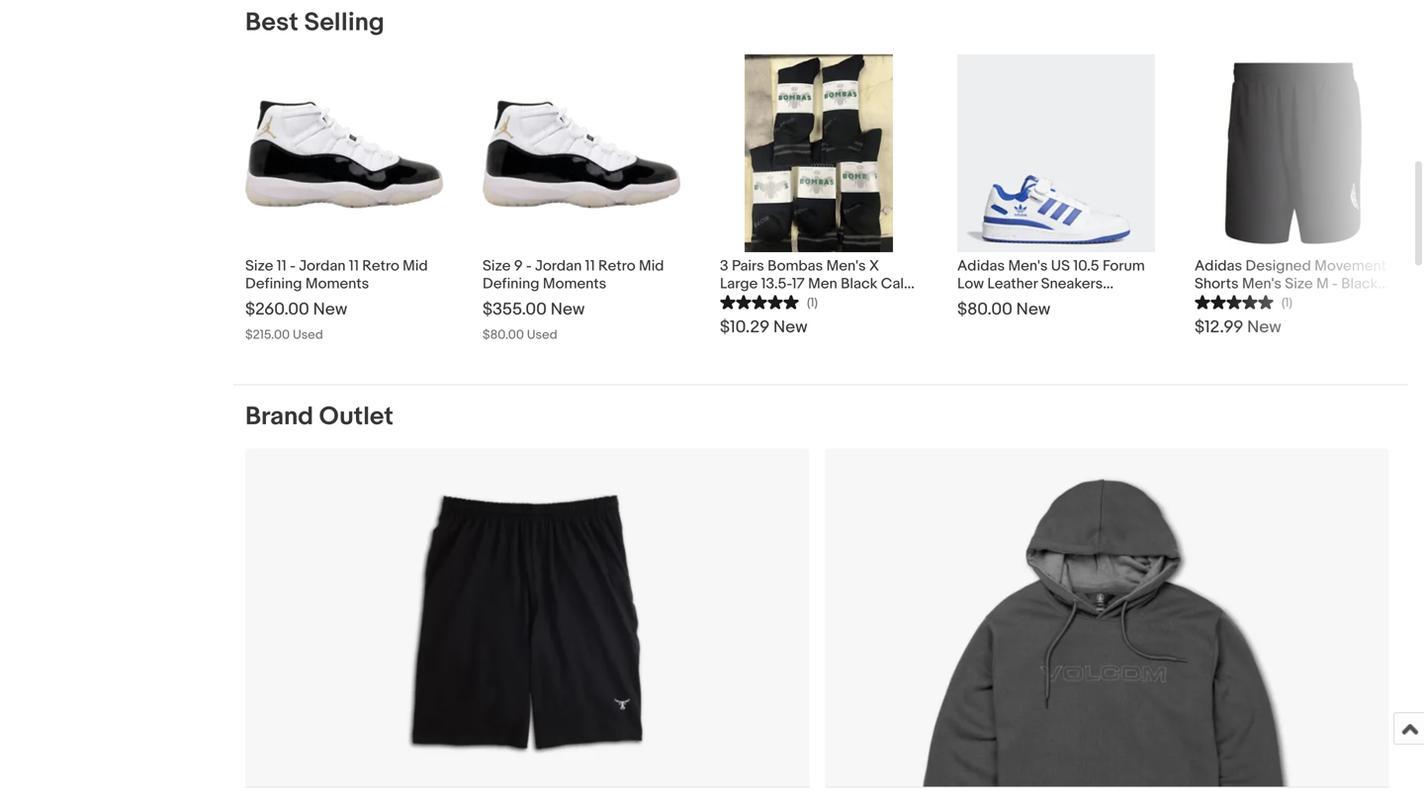 Task type: locate. For each thing, give the bounding box(es) containing it.
1 mid from the left
[[403, 257, 428, 275]]

used down $355.00
[[527, 327, 557, 343]]

1 defining from the left
[[245, 275, 302, 293]]

- for $355.00
[[526, 257, 532, 275]]

(1) down designed
[[1282, 295, 1293, 311]]

jordan
[[299, 257, 346, 275], [535, 257, 582, 275]]

2 horizontal spatial size
[[1285, 275, 1313, 293]]

size 11 - jordan 11 retro mid defining moments image
[[245, 98, 443, 208]]

1 (1) from the left
[[807, 295, 818, 311]]

(1) down men
[[807, 295, 818, 311]]

g50931
[[1071, 293, 1122, 311]]

2 black from the left
[[1341, 275, 1378, 293]]

(hf7204)
[[1195, 293, 1255, 311]]

1 moments from the left
[[305, 275, 369, 293]]

men's right shorts
[[1242, 275, 1282, 293]]

$355.00
[[483, 299, 547, 320]]

forum
[[1103, 257, 1145, 275]]

1 adidas from the left
[[957, 257, 1005, 275]]

1 horizontal spatial (1)
[[1282, 295, 1293, 311]]

size 9 - jordan 11 retro mid defining moments link
[[483, 252, 680, 293]]

new
[[313, 299, 347, 320], [551, 299, 585, 320], [1016, 299, 1051, 320], [773, 317, 808, 338], [1247, 317, 1281, 338]]

0 horizontal spatial jordan
[[299, 257, 346, 275]]

men's left x
[[826, 257, 866, 275]]

(1) for $10.29 new
[[807, 295, 818, 311]]

adidas inside adidas designed movement shorts men's size m - black (hf7204)
[[1195, 257, 1242, 275]]

1 5 out of 5 stars image from the left
[[720, 293, 799, 311]]

- right 9
[[526, 257, 532, 275]]

adidas men's us 10.5 forum low leather sneakers white/red/blue g50931 usa link
[[957, 252, 1155, 311]]

new down size 9 - jordan 11 retro mid defining moments link
[[551, 299, 585, 320]]

socks
[[720, 293, 762, 311]]

2 horizontal spatial -
[[1332, 275, 1338, 293]]

defining inside size 9 - jordan 11 retro mid defining moments $355.00 new $80.00 used
[[483, 275, 539, 293]]

0 horizontal spatial 5 out of 5 stars image
[[720, 293, 799, 311]]

2 mid from the left
[[639, 257, 664, 275]]

pairs
[[732, 257, 764, 275]]

0 horizontal spatial men's
[[826, 257, 866, 275]]

mid
[[403, 257, 428, 275], [639, 257, 664, 275]]

jordan for $260.00
[[299, 257, 346, 275]]

0 horizontal spatial defining
[[245, 275, 302, 293]]

0 horizontal spatial adidas
[[957, 257, 1005, 275]]

2 (1) link from the left
[[1195, 293, 1293, 311]]

$10.29 new
[[720, 317, 808, 338]]

used down $260.00
[[293, 327, 323, 343]]

men's left us
[[1008, 257, 1048, 275]]

shorts
[[1195, 275, 1239, 293]]

retro inside size 9 - jordan 11 retro mid defining moments $355.00 new $80.00 used
[[598, 257, 636, 275]]

- inside size 9 - jordan 11 retro mid defining moments $355.00 new $80.00 used
[[526, 257, 532, 275]]

new inside size 11 - jordan 11 retro mid defining moments $260.00 new $215.00 used
[[313, 299, 347, 320]]

new down leather
[[1016, 299, 1051, 320]]

2 5 out of 5 stars image from the left
[[1195, 293, 1274, 311]]

- inside size 11 - jordan 11 retro mid defining moments $260.00 new $215.00 used
[[290, 257, 296, 275]]

used inside size 11 - jordan 11 retro mid defining moments $260.00 new $215.00 used
[[293, 327, 323, 343]]

best
[[245, 7, 298, 38]]

adidas
[[957, 257, 1005, 275], [1195, 257, 1242, 275]]

0 horizontal spatial mid
[[403, 257, 428, 275]]

2 jordan from the left
[[535, 257, 582, 275]]

moments for $355.00 new
[[543, 275, 606, 293]]

new for $12.99 new
[[1247, 317, 1281, 338]]

13.5-
[[761, 275, 792, 293]]

size inside adidas designed movement shorts men's size m - black (hf7204)
[[1285, 275, 1313, 293]]

defining
[[245, 275, 302, 293], [483, 275, 539, 293]]

men's
[[826, 257, 866, 275], [1008, 257, 1048, 275], [1242, 275, 1282, 293]]

- up $260.00
[[290, 257, 296, 275]]

5 out of 5 stars image
[[720, 293, 799, 311], [1195, 293, 1274, 311]]

adidas up white/red/blue
[[957, 257, 1005, 275]]

size 11 - jordan 11 retro mid defining moments $260.00 new $215.00 used
[[245, 257, 428, 343]]

m
[[1316, 275, 1329, 293]]

defining up $260.00
[[245, 275, 302, 293]]

(1) link up $10.29 new
[[720, 293, 818, 311]]

1 (1) link from the left
[[720, 293, 818, 311]]

2 used from the left
[[527, 327, 557, 343]]

large
[[720, 275, 758, 293]]

used inside size 9 - jordan 11 retro mid defining moments $355.00 new $80.00 used
[[527, 327, 557, 343]]

2 defining from the left
[[483, 275, 539, 293]]

new down 17
[[773, 317, 808, 338]]

adidas designed movement shorts men's size m - black (hf7204)
[[1195, 257, 1386, 311]]

$80.00 down low
[[957, 299, 1013, 320]]

11 inside size 9 - jordan 11 retro mid defining moments $355.00 new $80.00 used
[[585, 257, 595, 275]]

used for $260.00
[[293, 327, 323, 343]]

1 horizontal spatial 11
[[349, 257, 359, 275]]

1 used from the left
[[293, 327, 323, 343]]

2 moments from the left
[[543, 275, 606, 293]]

5 out of 5 stars image up $10.29 new
[[720, 293, 799, 311]]

retro for $260.00 new
[[362, 257, 399, 275]]

selling
[[304, 7, 384, 38]]

usa
[[1126, 293, 1155, 311]]

5 out of 5 stars image up $12.99 new
[[1195, 293, 1274, 311]]

0 horizontal spatial $80.00
[[483, 327, 524, 343]]

1 horizontal spatial moments
[[543, 275, 606, 293]]

$80.00 down $355.00
[[483, 327, 524, 343]]

outlet
[[319, 402, 393, 432]]

new inside size 9 - jordan 11 retro mid defining moments $355.00 new $80.00 used
[[551, 299, 585, 320]]

moments inside size 9 - jordan 11 retro mid defining moments $355.00 new $80.00 used
[[543, 275, 606, 293]]

jordan inside size 9 - jordan 11 retro mid defining moments $355.00 new $80.00 used
[[535, 257, 582, 275]]

2 horizontal spatial 11
[[585, 257, 595, 275]]

(1) link up $12.99 new
[[1195, 293, 1293, 311]]

size 9 - jordan 11 retro mid defining moments image
[[483, 98, 680, 208]]

defining for $260.00
[[245, 275, 302, 293]]

3 11 from the left
[[585, 257, 595, 275]]

3
[[720, 257, 728, 275]]

- right m
[[1332, 275, 1338, 293]]

1 horizontal spatial -
[[526, 257, 532, 275]]

11
[[277, 257, 287, 275], [349, 257, 359, 275], [585, 257, 595, 275]]

None text field
[[245, 449, 809, 804], [825, 449, 1389, 804], [245, 449, 809, 804], [825, 449, 1389, 804]]

10.5
[[1073, 257, 1099, 275]]

1 horizontal spatial retro
[[598, 257, 636, 275]]

2 horizontal spatial men's
[[1242, 275, 1282, 293]]

moments
[[305, 275, 369, 293], [543, 275, 606, 293]]

black right m
[[1341, 275, 1378, 293]]

- inside adidas designed movement shorts men's size m - black (hf7204)
[[1332, 275, 1338, 293]]

1 horizontal spatial adidas
[[1195, 257, 1242, 275]]

0 horizontal spatial 11
[[277, 257, 287, 275]]

sneakers
[[1041, 275, 1103, 293]]

2 adidas from the left
[[1195, 257, 1242, 275]]

black
[[841, 275, 878, 293], [1341, 275, 1378, 293]]

0 horizontal spatial (1)
[[807, 295, 818, 311]]

1 vertical spatial $80.00
[[483, 327, 524, 343]]

1 horizontal spatial men's
[[1008, 257, 1048, 275]]

mid for $355.00 new
[[639, 257, 664, 275]]

$260.00
[[245, 299, 309, 320]]

2 11 from the left
[[349, 257, 359, 275]]

2 retro from the left
[[598, 257, 636, 275]]

adidas designed movement shorts men's size m - black (hf7204) image
[[1195, 54, 1393, 252]]

(1) link for $12.99
[[1195, 293, 1293, 311]]

$80.00
[[957, 299, 1013, 320], [483, 327, 524, 343]]

defining inside size 11 - jordan 11 retro mid defining moments $260.00 new $215.00 used
[[245, 275, 302, 293]]

1 jordan from the left
[[299, 257, 346, 275]]

defining up $355.00
[[483, 275, 539, 293]]

1 horizontal spatial 5 out of 5 stars image
[[1195, 293, 1274, 311]]

0 horizontal spatial moments
[[305, 275, 369, 293]]

1 horizontal spatial mid
[[639, 257, 664, 275]]

men's inside adidas men's us 10.5 forum low leather sneakers white/red/blue g50931 usa
[[1008, 257, 1048, 275]]

x
[[869, 257, 879, 275]]

0 horizontal spatial used
[[293, 327, 323, 343]]

retro inside size 11 - jordan 11 retro mid defining moments $260.00 new $215.00 used
[[362, 257, 399, 275]]

used
[[293, 327, 323, 343], [527, 327, 557, 343]]

1 retro from the left
[[362, 257, 399, 275]]

mid inside size 9 - jordan 11 retro mid defining moments $355.00 new $80.00 used
[[639, 257, 664, 275]]

adidas inside adidas men's us 10.5 forum low leather sneakers white/red/blue g50931 usa
[[957, 257, 1005, 275]]

jordan up $260.00
[[299, 257, 346, 275]]

adidas for adidas designed movement shorts men's size m - black (hf7204)
[[1195, 257, 1242, 275]]

us
[[1051, 257, 1070, 275]]

(1) link
[[720, 293, 818, 311], [1195, 293, 1293, 311]]

0 horizontal spatial retro
[[362, 257, 399, 275]]

1 black from the left
[[841, 275, 878, 293]]

black inside 3 pairs bombas men's x large 13.5-17 men black calf socks
[[841, 275, 878, 293]]

-
[[290, 257, 296, 275], [526, 257, 532, 275], [1332, 275, 1338, 293]]

brand
[[245, 402, 313, 432]]

moments inside size 11 - jordan 11 retro mid defining moments $260.00 new $215.00 used
[[305, 275, 369, 293]]

adidas up '(hf7204)'
[[1195, 257, 1242, 275]]

1 horizontal spatial (1) link
[[1195, 293, 1293, 311]]

1 horizontal spatial black
[[1341, 275, 1378, 293]]

jordan right 9
[[535, 257, 582, 275]]

1 horizontal spatial $80.00
[[957, 299, 1013, 320]]

retro
[[362, 257, 399, 275], [598, 257, 636, 275]]

size inside size 9 - jordan 11 retro mid defining moments $355.00 new $80.00 used
[[483, 257, 511, 275]]

1 horizontal spatial jordan
[[535, 257, 582, 275]]

men's inside adidas designed movement shorts men's size m - black (hf7204)
[[1242, 275, 1282, 293]]

bombas
[[768, 257, 823, 275]]

0 horizontal spatial size
[[245, 257, 273, 275]]

size left m
[[1285, 275, 1313, 293]]

size 9 - jordan 11 retro mid defining moments $355.00 new $80.00 used
[[483, 257, 664, 343]]

size inside size 11 - jordan 11 retro mid defining moments $260.00 new $215.00 used
[[245, 257, 273, 275]]

0 horizontal spatial (1) link
[[720, 293, 818, 311]]

1 horizontal spatial used
[[527, 327, 557, 343]]

size
[[245, 257, 273, 275], [483, 257, 511, 275], [1285, 275, 1313, 293]]

$80.00 new
[[957, 299, 1051, 320]]

jordan inside size 11 - jordan 11 retro mid defining moments $260.00 new $215.00 used
[[299, 257, 346, 275]]

1 horizontal spatial size
[[483, 257, 511, 275]]

(1)
[[807, 295, 818, 311], [1282, 295, 1293, 311]]

size left 9
[[483, 257, 511, 275]]

moments up $260.00
[[305, 275, 369, 293]]

new right $12.99
[[1247, 317, 1281, 338]]

1 11 from the left
[[277, 257, 287, 275]]

0 horizontal spatial black
[[841, 275, 878, 293]]

size up $260.00
[[245, 257, 273, 275]]

new for $10.29 new
[[773, 317, 808, 338]]

new down size 11 - jordan 11 retro mid defining moments link
[[313, 299, 347, 320]]

mid inside size 11 - jordan 11 retro mid defining moments $260.00 new $215.00 used
[[403, 257, 428, 275]]

moments right 9
[[543, 275, 606, 293]]

0 horizontal spatial -
[[290, 257, 296, 275]]

black left calf
[[841, 275, 878, 293]]

size 11 - jordan 11 retro mid defining moments link
[[245, 252, 443, 293]]

moments for $260.00 new
[[305, 275, 369, 293]]

1 horizontal spatial defining
[[483, 275, 539, 293]]

2 (1) from the left
[[1282, 295, 1293, 311]]



Task type: describe. For each thing, give the bounding box(es) containing it.
jordan for $355.00
[[535, 257, 582, 275]]

best selling
[[245, 7, 384, 38]]

(1) for $12.99 new
[[1282, 295, 1293, 311]]

designed
[[1246, 257, 1311, 275]]

11 for $260.00
[[349, 257, 359, 275]]

men
[[808, 275, 837, 293]]

- for $260.00
[[290, 257, 296, 275]]

adidas designed movement shorts men's size m - black (hf7204) link
[[1195, 252, 1393, 311]]

9
[[514, 257, 523, 275]]

size for $355.00
[[483, 257, 511, 275]]

defining for $355.00
[[483, 275, 539, 293]]

black inside adidas designed movement shorts men's size m - black (hf7204)
[[1341, 275, 1378, 293]]

$215.00
[[245, 327, 290, 343]]

brand outlet
[[245, 402, 393, 432]]

adidas for adidas men's us 10.5 forum low leather sneakers white/red/blue g50931 usa
[[957, 257, 1005, 275]]

5 out of 5 stars image for $10.29
[[720, 293, 799, 311]]

movement
[[1315, 257, 1386, 275]]

(1) link for $10.29
[[720, 293, 818, 311]]

3 pairs bombas men's x large 13.5-17 men black calf socks image
[[745, 54, 893, 252]]

mid for $260.00 new
[[403, 257, 428, 275]]

$80.00 inside size 9 - jordan 11 retro mid defining moments $355.00 new $80.00 used
[[483, 327, 524, 343]]

used for $355.00
[[527, 327, 557, 343]]

17
[[792, 275, 805, 293]]

$10.29
[[720, 317, 770, 338]]

leather
[[987, 275, 1038, 293]]

retro for $355.00 new
[[598, 257, 636, 275]]

3 pairs bombas men's x large 13.5-17 men black calf socks link
[[720, 252, 918, 311]]

men's inside 3 pairs bombas men's x large 13.5-17 men black calf socks
[[826, 257, 866, 275]]

new for $80.00 new
[[1016, 299, 1051, 320]]

size for $260.00
[[245, 257, 273, 275]]

low
[[957, 275, 984, 293]]

0 vertical spatial $80.00
[[957, 299, 1013, 320]]

11 for $355.00
[[585, 257, 595, 275]]

5 out of 5 stars image for $12.99
[[1195, 293, 1274, 311]]

calf
[[881, 275, 908, 293]]

3 pairs bombas men's x large 13.5-17 men black calf socks
[[720, 257, 908, 311]]

$12.99 new
[[1195, 317, 1281, 338]]

white/red/blue
[[957, 293, 1067, 311]]

$12.99
[[1195, 317, 1243, 338]]

adidas men's us 10.5 forum low leather sneakers white/red/blue g50931 usa
[[957, 257, 1155, 311]]

adidas men's us 10.5 forum low leather sneakers white/red/blue g50931 usa image
[[957, 54, 1155, 252]]



Task type: vqa. For each thing, say whether or not it's contained in the screenshot.
Outlet
yes



